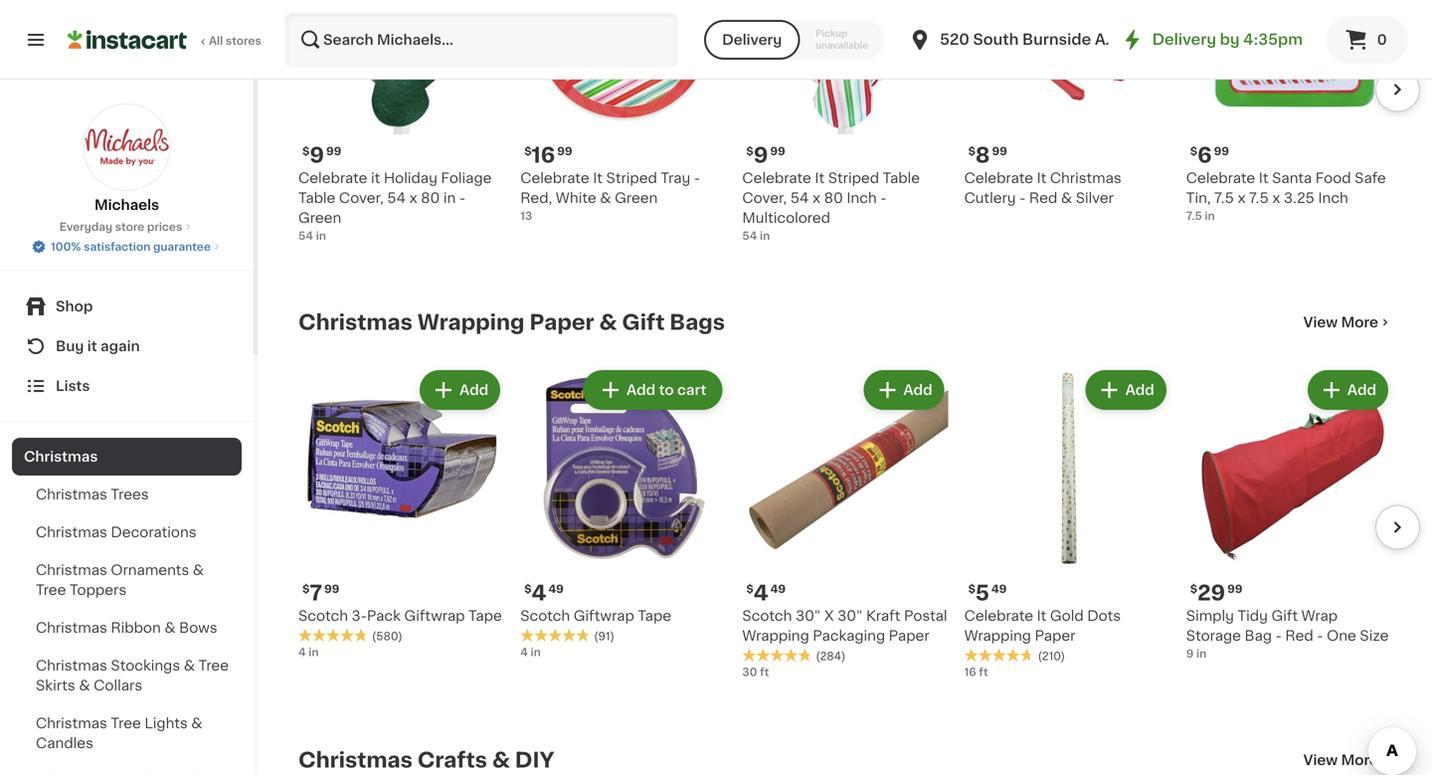 Task type: locate. For each thing, give the bounding box(es) containing it.
(91)
[[594, 631, 615, 642]]

delivery for delivery by 4:35pm
[[1153, 32, 1217, 47]]

1 vertical spatial it
[[87, 339, 97, 353]]

99 right 6
[[1214, 146, 1230, 157]]

0 horizontal spatial cover,
[[339, 191, 384, 205]]

1 horizontal spatial 30"
[[838, 609, 863, 623]]

it inside celebrate it holiday foliage table cover, 54 x 80 in - green 54 in
[[371, 171, 380, 185]]

1 horizontal spatial tree
[[111, 716, 141, 730]]

christmas inside christmas ornaments & tree toppers
[[36, 563, 107, 577]]

green inside celebrate it holiday foliage table cover, 54 x 80 in - green 54 in
[[298, 211, 342, 225]]

1 product group from the left
[[298, 366, 505, 660]]

celebrate it santa food safe tin, 7.5 x 7.5 x 3.25 inch 7.5 in
[[1187, 171, 1387, 222]]

0 horizontal spatial 80
[[421, 191, 440, 205]]

4 product group from the left
[[965, 366, 1171, 680]]

0 vertical spatial more
[[1342, 315, 1379, 329]]

5
[[976, 583, 990, 604]]

inch
[[847, 191, 877, 205], [1319, 191, 1349, 205]]

1 49 from the left
[[771, 584, 786, 595]]

christmas tree lights & candles link
[[12, 704, 242, 762]]

1 horizontal spatial striped
[[829, 171, 880, 185]]

celebrate down "$ 5 49"
[[965, 609, 1034, 623]]

it inside celebrate it striped table cover, 54 x 80 inch - multicolored 54 in
[[815, 171, 825, 185]]

celebrate it gold dots wrapping paper
[[965, 609, 1121, 643]]

view for christmas crafts & diy
[[1304, 753, 1338, 767]]

99 inside $ 6 99
[[1214, 146, 1230, 157]]

foliage
[[441, 171, 492, 185]]

3 add button from the left
[[1088, 372, 1165, 408]]

celebrate down $ 6 99
[[1187, 171, 1256, 185]]

tree for christmas stockings & tree skirts & collars
[[199, 659, 229, 673]]

9 inside the 'simply tidy gift wrap storage bag - red - one size 9 in'
[[1187, 648, 1194, 659]]

1 horizontal spatial wrapping
[[743, 629, 810, 643]]

2 vertical spatial tree
[[111, 716, 141, 730]]

add to cart button
[[585, 372, 721, 408]]

tree inside christmas ornaments & tree toppers
[[36, 583, 66, 597]]

9 up celebrate it holiday foliage table cover, 54 x 80 in - green 54 in
[[310, 145, 324, 166]]

5 add from the left
[[1348, 383, 1377, 397]]

1 vertical spatial tree
[[199, 659, 229, 673]]

4 add button from the left
[[1310, 372, 1387, 408]]

$ 4 49 up 30 ft
[[747, 583, 786, 604]]

view for christmas wrapping paper & gift bags
[[1304, 315, 1338, 329]]

christmas for christmas trees
[[36, 488, 107, 501]]

tree down bows
[[199, 659, 229, 673]]

0 vertical spatial red
[[1030, 191, 1058, 205]]

99 inside $ 7 99
[[324, 584, 340, 595]]

1 horizontal spatial 80
[[824, 191, 843, 205]]

gift
[[622, 312, 665, 333], [1272, 609, 1299, 623]]

2 30" from the left
[[838, 609, 863, 623]]

x left 3.25 at the top of the page
[[1273, 191, 1281, 205]]

christmas stockings & tree skirts & collars
[[36, 659, 229, 692]]

2 striped from the left
[[606, 171, 658, 185]]

it inside celebrate it santa food safe tin, 7.5 x 7.5 x 3.25 inch 7.5 in
[[1259, 171, 1269, 185]]

1 vertical spatial green
[[298, 211, 342, 225]]

1 scotch from the left
[[298, 609, 348, 623]]

2 $ 9 99 from the left
[[747, 145, 786, 166]]

$ for celebrate it christmas cutlery - red & silver
[[969, 146, 976, 157]]

striped inside celebrate it striped table cover, 54 x 80 inch - multicolored 54 in
[[829, 171, 880, 185]]

9 for celebrate it holiday foliage table cover, 54 x 80 in - green
[[310, 145, 324, 166]]

0 horizontal spatial tape
[[469, 609, 502, 623]]

1 x from the left
[[409, 191, 417, 205]]

christmas ornaments & tree toppers
[[36, 563, 204, 597]]

view more for christmas crafts & diy
[[1304, 753, 1379, 767]]

1 horizontal spatial paper
[[889, 629, 930, 643]]

80 down holiday
[[421, 191, 440, 205]]

0 horizontal spatial it
[[87, 339, 97, 353]]

& up add to cart button
[[599, 312, 617, 333]]

1 horizontal spatial scotch
[[521, 609, 570, 623]]

1 vertical spatial table
[[298, 191, 336, 205]]

1 horizontal spatial ft
[[979, 667, 989, 678]]

7.5
[[1215, 191, 1235, 205], [1250, 191, 1269, 205], [1187, 211, 1203, 222]]

striped left tray
[[606, 171, 658, 185]]

more
[[1342, 315, 1379, 329], [1342, 753, 1379, 767]]

1 horizontal spatial inch
[[1319, 191, 1349, 205]]

2 item carousel region from the top
[[271, 358, 1421, 716]]

99 right 7
[[324, 584, 340, 595]]

1 horizontal spatial cover,
[[743, 191, 787, 205]]

x right tin,
[[1238, 191, 1246, 205]]

2 view more from the top
[[1304, 753, 1379, 767]]

- inside celebrate it striped tray - red, white & green 13
[[694, 171, 701, 185]]

& left silver
[[1061, 191, 1073, 205]]

99 inside $ 8 99
[[992, 146, 1008, 157]]

$ 4 49
[[747, 583, 786, 604], [525, 583, 564, 604]]

celebrate inside celebrate it striped table cover, 54 x 80 inch - multicolored 54 in
[[743, 171, 812, 185]]

1 80 from the left
[[421, 191, 440, 205]]

0 horizontal spatial giftwrap
[[404, 609, 465, 623]]

giftwrap up (91)
[[574, 609, 635, 623]]

product group
[[298, 366, 505, 660], [521, 366, 727, 660], [743, 366, 949, 680], [965, 366, 1171, 680], [1187, 366, 1393, 662]]

3 49 from the left
[[992, 584, 1007, 595]]

$ for scotch 30" x 30" kraft postal wrapping packaging paper
[[747, 584, 754, 595]]

1 horizontal spatial delivery
[[1153, 32, 1217, 47]]

& right ornaments
[[193, 563, 204, 577]]

2 inch from the left
[[1319, 191, 1349, 205]]

striped inside celebrate it striped tray - red, white & green 13
[[606, 171, 658, 185]]

(284)
[[816, 651, 846, 662]]

1 $ 9 99 from the left
[[302, 145, 342, 166]]

4 x from the left
[[1273, 191, 1281, 205]]

& inside christmas ribbon & bows link
[[164, 621, 176, 635]]

30"
[[796, 609, 821, 623], [838, 609, 863, 623]]

7.5 left 3.25 at the top of the page
[[1250, 191, 1269, 205]]

$ inside $ 8 99
[[969, 146, 976, 157]]

tree for christmas ornaments & tree toppers
[[36, 583, 66, 597]]

0 horizontal spatial 49
[[549, 584, 564, 595]]

0 horizontal spatial 4 in
[[298, 647, 319, 658]]

christmas for christmas tree lights & candles
[[36, 716, 107, 730]]

1 more from the top
[[1342, 315, 1379, 329]]

2 x from the left
[[813, 191, 821, 205]]

0 horizontal spatial ft
[[760, 667, 769, 678]]

christmas inside christmas tree lights & candles
[[36, 716, 107, 730]]

99 right '8'
[[992, 146, 1008, 157]]

1 horizontal spatial $ 9 99
[[747, 145, 786, 166]]

(580)
[[372, 631, 403, 642]]

1 horizontal spatial 4 in
[[521, 647, 541, 658]]

49 up scotch giftwrap tape
[[549, 584, 564, 595]]

$ 9 99
[[302, 145, 342, 166], [747, 145, 786, 166]]

delivery inside button
[[722, 33, 782, 47]]

red down the wrap
[[1286, 629, 1314, 643]]

2 horizontal spatial 9
[[1187, 648, 1194, 659]]

1 horizontal spatial tape
[[638, 609, 672, 623]]

99 for simply tidy gift wrap storage bag - red - one size
[[1228, 584, 1243, 595]]

0 horizontal spatial tree
[[36, 583, 66, 597]]

0 vertical spatial table
[[883, 171, 920, 185]]

2 add button from the left
[[866, 372, 943, 408]]

packaging
[[813, 629, 886, 643]]

0 horizontal spatial scotch
[[298, 609, 348, 623]]

1 view from the top
[[1304, 315, 1338, 329]]

0 vertical spatial view
[[1304, 315, 1338, 329]]

wrap
[[1302, 609, 1338, 623]]

view more link for christmas crafts & diy
[[1304, 750, 1393, 770]]

view more for christmas wrapping paper & gift bags
[[1304, 315, 1379, 329]]

0 horizontal spatial 16
[[532, 145, 555, 166]]

99 up multicolored
[[770, 146, 786, 157]]

1 horizontal spatial it
[[371, 171, 380, 185]]

1 horizontal spatial green
[[615, 191, 658, 205]]

0 horizontal spatial 7.5
[[1187, 211, 1203, 222]]

celebrate inside celebrate it holiday foliage table cover, 54 x 80 in - green 54 in
[[298, 171, 368, 185]]

0 vertical spatial it
[[371, 171, 380, 185]]

1 horizontal spatial gift
[[1272, 609, 1299, 623]]

0 vertical spatial green
[[615, 191, 658, 205]]

0 horizontal spatial table
[[298, 191, 336, 205]]

0 horizontal spatial $ 9 99
[[302, 145, 342, 166]]

99
[[326, 146, 342, 157], [770, 146, 786, 157], [557, 146, 573, 157], [992, 146, 1008, 157], [1214, 146, 1230, 157], [324, 584, 340, 595], [1228, 584, 1243, 595]]

christmas decorations
[[36, 525, 197, 539]]

7.5 right tin,
[[1215, 191, 1235, 205]]

toppers
[[70, 583, 127, 597]]

green
[[615, 191, 658, 205], [298, 211, 342, 225]]

inch inside celebrate it santa food safe tin, 7.5 x 7.5 x 3.25 inch 7.5 in
[[1319, 191, 1349, 205]]

16 down 5
[[965, 667, 977, 678]]

storage
[[1187, 629, 1242, 643]]

add for 29
[[1348, 383, 1377, 397]]

4 up scotch giftwrap tape
[[532, 583, 547, 604]]

stockings
[[111, 659, 180, 673]]

4 in down scotch giftwrap tape
[[521, 647, 541, 658]]

2 49 from the left
[[549, 584, 564, 595]]

0 horizontal spatial striped
[[606, 171, 658, 185]]

2 horizontal spatial 49
[[992, 584, 1007, 595]]

giftwrap right pack
[[404, 609, 465, 623]]

1 view more from the top
[[1304, 315, 1379, 329]]

2 $ 4 49 from the left
[[525, 583, 564, 604]]

1 horizontal spatial red
[[1286, 629, 1314, 643]]

49 inside "$ 5 49"
[[992, 584, 1007, 595]]

x
[[825, 609, 834, 623]]

add
[[460, 383, 489, 397], [627, 383, 656, 397], [904, 383, 933, 397], [1126, 383, 1155, 397], [1348, 383, 1377, 397]]

49 for it
[[992, 584, 1007, 595]]

christmas for christmas stockings & tree skirts & collars
[[36, 659, 107, 673]]

1 4 in from the left
[[298, 647, 319, 658]]

3 product group from the left
[[743, 366, 949, 680]]

0 vertical spatial 16
[[532, 145, 555, 166]]

inch inside celebrate it striped table cover, 54 x 80 inch - multicolored 54 in
[[847, 191, 877, 205]]

service type group
[[705, 20, 884, 60]]

& inside christmas ornaments & tree toppers
[[193, 563, 204, 577]]

$ inside $ 29 99
[[1191, 584, 1198, 595]]

2 view from the top
[[1304, 753, 1338, 767]]

add button for 7
[[422, 372, 499, 408]]

1 vertical spatial view
[[1304, 753, 1338, 767]]

49 up scotch 30" x 30" kraft postal wrapping packaging paper
[[771, 584, 786, 595]]

$ 9 99 up celebrate it holiday foliage table cover, 54 x 80 in - green 54 in
[[302, 145, 342, 166]]

0 vertical spatial item carousel region
[[271, 0, 1421, 279]]

1 horizontal spatial table
[[883, 171, 920, 185]]

it right buy
[[87, 339, 97, 353]]

None search field
[[285, 12, 679, 68]]

0 vertical spatial view more
[[1304, 315, 1379, 329]]

celebrate inside celebrate it christmas cutlery - red & silver
[[965, 171, 1034, 185]]

&
[[600, 191, 611, 205], [1061, 191, 1073, 205], [599, 312, 617, 333], [193, 563, 204, 577], [164, 621, 176, 635], [184, 659, 195, 673], [79, 679, 90, 692], [191, 716, 203, 730], [492, 750, 510, 771]]

99 right 29
[[1228, 584, 1243, 595]]

add for 4
[[904, 383, 933, 397]]

celebrate down $ 16 99 in the top of the page
[[521, 171, 590, 185]]

cover,
[[339, 191, 384, 205], [743, 191, 787, 205]]

1 vertical spatial more
[[1342, 753, 1379, 767]]

0 vertical spatial view more link
[[1304, 312, 1393, 332]]

1 vertical spatial view more link
[[1304, 750, 1393, 770]]

tree inside christmas stockings & tree skirts & collars
[[199, 659, 229, 673]]

it for 9
[[815, 171, 825, 185]]

it
[[815, 171, 825, 185], [593, 171, 603, 185], [1037, 171, 1047, 185], [1259, 171, 1269, 185], [1037, 609, 1047, 623]]

1 giftwrap from the left
[[404, 609, 465, 623]]

99 inside $ 29 99
[[1228, 584, 1243, 595]]

2 horizontal spatial paper
[[1035, 629, 1076, 643]]

scotch inside scotch 30" x 30" kraft postal wrapping packaging paper
[[743, 609, 792, 623]]

1 vertical spatial item carousel region
[[271, 358, 1421, 716]]

0 vertical spatial gift
[[622, 312, 665, 333]]

3 scotch from the left
[[521, 609, 570, 623]]

& left bows
[[164, 621, 176, 635]]

& right "white"
[[600, 191, 611, 205]]

& inside celebrate it striped tray - red, white & green 13
[[600, 191, 611, 205]]

gift right "tidy" in the bottom right of the page
[[1272, 609, 1299, 623]]

30" up the packaging
[[838, 609, 863, 623]]

& inside christmas tree lights & candles
[[191, 716, 203, 730]]

$
[[302, 146, 310, 157], [747, 146, 754, 157], [525, 146, 532, 157], [969, 146, 976, 157], [1191, 146, 1198, 157], [302, 584, 310, 595], [747, 584, 754, 595], [525, 584, 532, 595], [969, 584, 976, 595], [1191, 584, 1198, 595]]

in inside the 'simply tidy gift wrap storage bag - red - one size 9 in'
[[1197, 648, 1207, 659]]

0 horizontal spatial red
[[1030, 191, 1058, 205]]

$ 4 49 for scotch giftwrap tape
[[525, 583, 564, 604]]

christmas ornaments & tree toppers link
[[12, 551, 242, 609]]

5 product group from the left
[[1187, 366, 1393, 662]]

ft right 30 in the bottom right of the page
[[760, 667, 769, 678]]

0 horizontal spatial gift
[[622, 312, 665, 333]]

view
[[1304, 315, 1338, 329], [1304, 753, 1338, 767]]

100% satisfaction guarantee
[[51, 241, 211, 252]]

1 inch from the left
[[847, 191, 877, 205]]

it left holiday
[[371, 171, 380, 185]]

0 horizontal spatial 30"
[[796, 609, 821, 623]]

4 in down 7
[[298, 647, 319, 658]]

99 up celebrate it holiday foliage table cover, 54 x 80 in - green 54 in
[[326, 146, 342, 157]]

1 ft from the left
[[760, 667, 769, 678]]

scotch for scotch giftwrap tape
[[521, 609, 570, 623]]

1 horizontal spatial 49
[[771, 584, 786, 595]]

product group containing 7
[[298, 366, 505, 660]]

everyday store prices link
[[59, 219, 194, 235]]

80
[[421, 191, 440, 205], [824, 191, 843, 205]]

1 vertical spatial red
[[1286, 629, 1314, 643]]

ft down 'celebrate it gold dots wrapping paper'
[[979, 667, 989, 678]]

in
[[444, 191, 456, 205], [1205, 211, 1216, 222], [316, 231, 326, 241], [760, 231, 770, 241], [309, 647, 319, 658], [531, 647, 541, 658], [1197, 648, 1207, 659]]

0 horizontal spatial inch
[[847, 191, 877, 205]]

1 striped from the left
[[829, 171, 880, 185]]

gold
[[1051, 609, 1084, 623]]

celebrate inside 'celebrate it gold dots wrapping paper'
[[965, 609, 1034, 623]]

9 down storage on the bottom
[[1187, 648, 1194, 659]]

celebrate up the cutlery
[[965, 171, 1034, 185]]

celebrate left holiday
[[298, 171, 368, 185]]

red inside celebrate it christmas cutlery - red & silver
[[1030, 191, 1058, 205]]

& inside celebrate it christmas cutlery - red & silver
[[1061, 191, 1073, 205]]

$ 7 99
[[302, 583, 340, 604]]

2 cover, from the left
[[743, 191, 787, 205]]

30 ft
[[743, 667, 769, 678]]

& left diy
[[492, 750, 510, 771]]

& right lights
[[191, 716, 203, 730]]

1 add button from the left
[[422, 372, 499, 408]]

& inside the christmas wrapping paper & gift bags link
[[599, 312, 617, 333]]

food
[[1316, 171, 1352, 185]]

2 horizontal spatial wrapping
[[965, 629, 1032, 643]]

celebrate up multicolored
[[743, 171, 812, 185]]

ft for 5
[[979, 667, 989, 678]]

2 scotch from the left
[[743, 609, 792, 623]]

ornaments
[[111, 563, 189, 577]]

red,
[[521, 191, 552, 205]]

all stores link
[[68, 12, 263, 68]]

1 horizontal spatial $ 4 49
[[747, 583, 786, 604]]

0 horizontal spatial $ 4 49
[[525, 583, 564, 604]]

product group containing 5
[[965, 366, 1171, 680]]

tree down "collars"
[[111, 716, 141, 730]]

shop
[[56, 299, 93, 313]]

delivery for delivery
[[722, 33, 782, 47]]

1 vertical spatial view more
[[1304, 753, 1379, 767]]

1 vertical spatial gift
[[1272, 609, 1299, 623]]

99 inside $ 16 99
[[557, 146, 573, 157]]

product group containing 29
[[1187, 366, 1393, 662]]

1 view more link from the top
[[1304, 312, 1393, 332]]

ft
[[760, 667, 769, 678], [979, 667, 989, 678]]

x inside celebrate it holiday foliage table cover, 54 x 80 in - green 54 in
[[409, 191, 417, 205]]

0 horizontal spatial 9
[[310, 145, 324, 166]]

scotch for scotch 3-pack giftwrap tape
[[298, 609, 348, 623]]

it inside celebrate it striped tray - red, white & green 13
[[593, 171, 603, 185]]

size
[[1361, 629, 1389, 643]]

tree left toppers
[[36, 583, 66, 597]]

red left silver
[[1030, 191, 1058, 205]]

$ for celebrate it striped tray - red, white & green
[[525, 146, 532, 157]]

christmas wrapping paper & gift bags
[[298, 312, 725, 333]]

1 horizontal spatial 9
[[754, 145, 768, 166]]

striped up multicolored
[[829, 171, 880, 185]]

$ 9 99 for celebrate it striped table cover, 54 x 80 inch - multicolored
[[747, 145, 786, 166]]

x up multicolored
[[813, 191, 821, 205]]

49 right 5
[[992, 584, 1007, 595]]

1 vertical spatial 16
[[965, 667, 977, 678]]

bows
[[179, 621, 217, 635]]

7.5 down tin,
[[1187, 211, 1203, 222]]

x down holiday
[[409, 191, 417, 205]]

item carousel region
[[271, 0, 1421, 279], [271, 358, 1421, 716]]

1 add from the left
[[460, 383, 489, 397]]

$ inside $ 7 99
[[302, 584, 310, 595]]

add button
[[422, 372, 499, 408], [866, 372, 943, 408], [1088, 372, 1165, 408], [1310, 372, 1387, 408]]

celebrate inside celebrate it santa food safe tin, 7.5 x 7.5 x 3.25 inch 7.5 in
[[1187, 171, 1256, 185]]

0 vertical spatial tree
[[36, 583, 66, 597]]

$ inside $ 6 99
[[1191, 146, 1198, 157]]

16 up red,
[[532, 145, 555, 166]]

1 item carousel region from the top
[[271, 0, 1421, 279]]

- inside celebrate it christmas cutlery - red & silver
[[1020, 191, 1026, 205]]

4 add from the left
[[1126, 383, 1155, 397]]

ft for 4
[[760, 667, 769, 678]]

gift inside the christmas wrapping paper & gift bags link
[[622, 312, 665, 333]]

celebrate for cover,
[[298, 171, 368, 185]]

1 cover, from the left
[[339, 191, 384, 205]]

crafts
[[418, 750, 487, 771]]

99 up "white"
[[557, 146, 573, 157]]

tin,
[[1187, 191, 1211, 205]]

$ inside "$ 5 49"
[[969, 584, 976, 595]]

4 down $ 7 99
[[298, 647, 306, 658]]

wrapping inside 'celebrate it gold dots wrapping paper'
[[965, 629, 1032, 643]]

striped
[[829, 171, 880, 185], [606, 171, 658, 185]]

2 horizontal spatial scotch
[[743, 609, 792, 623]]

99 for celebrate it striped tray - red, white & green
[[557, 146, 573, 157]]

postal
[[904, 609, 948, 623]]

all
[[209, 35, 223, 46]]

$ 4 49 up scotch giftwrap tape
[[525, 583, 564, 604]]

$ inside $ 16 99
[[525, 146, 532, 157]]

christmas
[[1051, 171, 1122, 185], [298, 312, 413, 333], [24, 450, 98, 464], [36, 488, 107, 501], [36, 525, 107, 539], [36, 563, 107, 577], [36, 621, 107, 635], [36, 659, 107, 673], [36, 716, 107, 730], [298, 750, 413, 771]]

1 30" from the left
[[796, 609, 821, 623]]

$ for simply tidy gift wrap storage bag - red - one size
[[1191, 584, 1198, 595]]

80 up multicolored
[[824, 191, 843, 205]]

2 ft from the left
[[979, 667, 989, 678]]

red
[[1030, 191, 1058, 205], [1286, 629, 1314, 643]]

$ 9 99 up multicolored
[[747, 145, 786, 166]]

9 for celebrate it striped table cover, 54 x 80 inch - multicolored
[[754, 145, 768, 166]]

0 horizontal spatial green
[[298, 211, 342, 225]]

2 horizontal spatial 7.5
[[1250, 191, 1269, 205]]

9 up multicolored
[[754, 145, 768, 166]]

1 $ 4 49 from the left
[[747, 583, 786, 604]]

view more
[[1304, 315, 1379, 329], [1304, 753, 1379, 767]]

christmas inside celebrate it christmas cutlery - red & silver
[[1051, 171, 1122, 185]]

2 more from the top
[[1342, 753, 1379, 767]]

christmas inside christmas stockings & tree skirts & collars
[[36, 659, 107, 673]]

1 horizontal spatial giftwrap
[[574, 609, 635, 623]]

store
[[115, 221, 144, 232]]

4
[[754, 583, 769, 604], [532, 583, 547, 604], [298, 647, 306, 658], [521, 647, 528, 658]]

christmas ribbon & bows link
[[12, 609, 242, 647]]

30" left the x
[[796, 609, 821, 623]]

2 view more link from the top
[[1304, 750, 1393, 770]]

$ for celebrate it holiday foliage table cover, 54 x 80 in - green
[[302, 146, 310, 157]]

gift left the bags
[[622, 312, 665, 333]]

celebrate for tin,
[[1187, 171, 1256, 185]]

2 horizontal spatial tree
[[199, 659, 229, 673]]

wrapping inside scotch 30" x 30" kraft postal wrapping packaging paper
[[743, 629, 810, 643]]

0 horizontal spatial delivery
[[722, 33, 782, 47]]

2 giftwrap from the left
[[574, 609, 635, 623]]

99 for celebrate it holiday foliage table cover, 54 x 80 in - green
[[326, 146, 342, 157]]

2 80 from the left
[[824, 191, 843, 205]]

2 4 in from the left
[[521, 647, 541, 658]]

item carousel region containing 9
[[271, 0, 1421, 279]]

3 add from the left
[[904, 383, 933, 397]]

1 horizontal spatial 16
[[965, 667, 977, 678]]

celebrate inside celebrate it striped tray - red, white & green 13
[[521, 171, 590, 185]]



Task type: describe. For each thing, give the bounding box(es) containing it.
7
[[310, 583, 322, 604]]

collars
[[94, 679, 142, 692]]

guarantee
[[153, 241, 211, 252]]

4:35pm
[[1244, 32, 1303, 47]]

celebrate for 54
[[743, 171, 812, 185]]

everyday
[[59, 221, 113, 232]]

one
[[1327, 629, 1357, 643]]

decorations
[[111, 525, 197, 539]]

99 for celebrate it christmas cutlery - red & silver
[[992, 146, 1008, 157]]

$ 16 99
[[525, 145, 573, 166]]

$ 9 99 for celebrate it holiday foliage table cover, 54 x 80 in - green
[[302, 145, 342, 166]]

520 south burnside avenue
[[940, 32, 1153, 47]]

30
[[743, 667, 758, 678]]

$ for celebrate it gold dots wrapping paper
[[969, 584, 976, 595]]

add button for 29
[[1310, 372, 1387, 408]]

paper inside scotch 30" x 30" kraft postal wrapping packaging paper
[[889, 629, 930, 643]]

safe
[[1355, 171, 1387, 185]]

add button for 5
[[1088, 372, 1165, 408]]

view more link for christmas wrapping paper & gift bags
[[1304, 312, 1393, 332]]

striped for 9
[[829, 171, 880, 185]]

$ for scotch giftwrap tape
[[525, 584, 532, 595]]

christmas decorations link
[[12, 513, 242, 551]]

16 inside product group
[[965, 667, 977, 678]]

delivery by 4:35pm
[[1153, 32, 1303, 47]]

4 down scotch giftwrap tape
[[521, 647, 528, 658]]

x inside celebrate it striped table cover, 54 x 80 inch - multicolored 54 in
[[813, 191, 821, 205]]

more for christmas crafts & diy
[[1342, 753, 1379, 767]]

paper inside 'celebrate it gold dots wrapping paper'
[[1035, 629, 1076, 643]]

trees
[[111, 488, 149, 501]]

13
[[521, 211, 532, 222]]

celebrate for red
[[965, 171, 1034, 185]]

shop link
[[12, 287, 242, 326]]

99 for celebrate it santa food safe tin, 7.5 x 7.5 x 3.25 inch
[[1214, 146, 1230, 157]]

it inside celebrate it christmas cutlery - red & silver
[[1037, 171, 1047, 185]]

dots
[[1088, 609, 1121, 623]]

holiday
[[384, 171, 438, 185]]

celebrate for paper
[[965, 609, 1034, 623]]

tidy
[[1238, 609, 1268, 623]]

green inside celebrate it striped tray - red, white & green 13
[[615, 191, 658, 205]]

2 product group from the left
[[521, 366, 727, 660]]

celebrate it holiday foliage table cover, 54 x 80 in - green 54 in
[[298, 171, 492, 241]]

candles
[[36, 736, 93, 750]]

celebrate it striped tray - red, white & green 13
[[521, 171, 701, 222]]

christmas trees link
[[12, 476, 242, 513]]

99 for scotch 3-pack giftwrap tape
[[324, 584, 340, 595]]

kraft
[[867, 609, 901, 623]]

prices
[[147, 221, 182, 232]]

6
[[1198, 145, 1212, 166]]

gift inside the 'simply tidy gift wrap storage bag - red - one size 9 in'
[[1272, 609, 1299, 623]]

cover, inside celebrate it striped table cover, 54 x 80 inch - multicolored 54 in
[[743, 191, 787, 205]]

lists
[[56, 379, 90, 393]]

16 ft
[[965, 667, 989, 678]]

in inside celebrate it santa food safe tin, 7.5 x 7.5 x 3.25 inch 7.5 in
[[1205, 211, 1216, 222]]

1 tape from the left
[[469, 609, 502, 623]]

table inside celebrate it striped table cover, 54 x 80 inch - multicolored 54 in
[[883, 171, 920, 185]]

bag
[[1245, 629, 1273, 643]]

christmas link
[[12, 438, 242, 476]]

lights
[[145, 716, 188, 730]]

christmas for christmas ribbon & bows
[[36, 621, 107, 635]]

$ for celebrate it striped table cover, 54 x 80 inch - multicolored
[[747, 146, 754, 157]]

4 up 30 ft
[[754, 583, 769, 604]]

2 tape from the left
[[638, 609, 672, 623]]

to
[[659, 383, 674, 397]]

it for celebrate
[[371, 171, 380, 185]]

christmas tree lights & candles
[[36, 716, 203, 750]]

everyday store prices
[[59, 221, 182, 232]]

simply
[[1187, 609, 1235, 623]]

christmas for christmas wrapping paper & gift bags
[[298, 312, 413, 333]]

& inside the christmas crafts & diy link
[[492, 750, 510, 771]]

santa
[[1273, 171, 1312, 185]]

$ 5 49
[[969, 583, 1007, 604]]

red inside the 'simply tidy gift wrap storage bag - red - one size 9 in'
[[1286, 629, 1314, 643]]

(210)
[[1038, 651, 1066, 662]]

scotch 30" x 30" kraft postal wrapping packaging paper
[[743, 609, 948, 643]]

100%
[[51, 241, 81, 252]]

scotch 3-pack giftwrap tape
[[298, 609, 502, 623]]

instacart logo image
[[68, 28, 187, 52]]

stores
[[226, 35, 261, 46]]

scotch for scotch 30" x 30" kraft postal wrapping packaging paper
[[743, 609, 792, 623]]

49 for 30"
[[771, 584, 786, 595]]

celebrate for red,
[[521, 171, 590, 185]]

add button for 4
[[866, 372, 943, 408]]

0 horizontal spatial paper
[[530, 312, 595, 333]]

white
[[556, 191, 597, 205]]

$ 6 99
[[1191, 145, 1230, 166]]

christmas trees
[[36, 488, 149, 501]]

8
[[976, 145, 990, 166]]

christmas wrapping paper & gift bags link
[[298, 310, 725, 334]]

49 for giftwrap
[[549, 584, 564, 595]]

cart
[[678, 383, 707, 397]]

$ 4 49 for scotch 30" x 30" kraft postal wrapping packaging paper
[[747, 583, 786, 604]]

striped for 16
[[606, 171, 658, 185]]

- inside celebrate it holiday foliage table cover, 54 x 80 in - green 54 in
[[460, 191, 466, 205]]

more for christmas wrapping paper & gift bags
[[1342, 315, 1379, 329]]

2 add from the left
[[627, 383, 656, 397]]

michaels
[[94, 198, 159, 212]]

& right skirts
[[79, 679, 90, 692]]

again
[[101, 339, 140, 353]]

michaels link
[[83, 103, 171, 215]]

4 in for 7
[[298, 647, 319, 658]]

christmas for christmas crafts & diy
[[298, 750, 413, 771]]

it inside 'celebrate it gold dots wrapping paper'
[[1037, 609, 1047, 623]]

scotch giftwrap tape
[[521, 609, 672, 623]]

tree inside christmas tree lights & candles
[[111, 716, 141, 730]]

it for buy
[[87, 339, 97, 353]]

skirts
[[36, 679, 75, 692]]

item carousel region containing 7
[[271, 358, 1421, 716]]

table inside celebrate it holiday foliage table cover, 54 x 80 in - green 54 in
[[298, 191, 336, 205]]

all stores
[[209, 35, 261, 46]]

add for 7
[[460, 383, 489, 397]]

christmas for christmas decorations
[[36, 525, 107, 539]]

tray
[[661, 171, 691, 185]]

burnside
[[1023, 32, 1092, 47]]

ribbon
[[111, 621, 161, 635]]

christmas for christmas ornaments & tree toppers
[[36, 563, 107, 577]]

lists link
[[12, 366, 242, 406]]

& down bows
[[184, 659, 195, 673]]

add for 5
[[1126, 383, 1155, 397]]

$ for celebrate it santa food safe tin, 7.5 x 7.5 x 3.25 inch
[[1191, 146, 1198, 157]]

$ for scotch 3-pack giftwrap tape
[[302, 584, 310, 595]]

80 inside celebrate it holiday foliage table cover, 54 x 80 in - green 54 in
[[421, 191, 440, 205]]

celebrate it christmas cutlery - red & silver
[[965, 171, 1122, 205]]

avenue
[[1095, 32, 1153, 47]]

christmas ribbon & bows
[[36, 621, 217, 635]]

3 x from the left
[[1238, 191, 1246, 205]]

christmas crafts & diy
[[298, 750, 555, 771]]

michaels logo image
[[83, 103, 171, 191]]

in inside celebrate it striped table cover, 54 x 80 inch - multicolored 54 in
[[760, 231, 770, 241]]

- inside celebrate it striped table cover, 54 x 80 inch - multicolored 54 in
[[881, 191, 887, 205]]

diy
[[515, 750, 555, 771]]

0 horizontal spatial wrapping
[[418, 312, 525, 333]]

1 horizontal spatial 7.5
[[1215, 191, 1235, 205]]

$ 29 99
[[1191, 583, 1243, 604]]

multicolored
[[743, 211, 831, 225]]

3-
[[352, 609, 367, 623]]

silver
[[1076, 191, 1114, 205]]

simply tidy gift wrap storage bag - red - one size 9 in
[[1187, 609, 1389, 659]]

pack
[[367, 609, 401, 623]]

80 inside celebrate it striped table cover, 54 x 80 inch - multicolored 54 in
[[824, 191, 843, 205]]

Search field
[[287, 14, 677, 66]]

99 for celebrate it striped table cover, 54 x 80 inch - multicolored
[[770, 146, 786, 157]]

buy it again
[[56, 339, 140, 353]]

buy
[[56, 339, 84, 353]]

christmas for christmas
[[24, 450, 98, 464]]

4 in for 4
[[521, 647, 541, 658]]

celebrate it striped table cover, 54 x 80 inch - multicolored 54 in
[[743, 171, 920, 241]]

it for 16
[[593, 171, 603, 185]]

3.25
[[1284, 191, 1315, 205]]

cover, inside celebrate it holiday foliage table cover, 54 x 80 in - green 54 in
[[339, 191, 384, 205]]

christmas stockings & tree skirts & collars link
[[12, 647, 242, 704]]

0
[[1378, 33, 1388, 47]]

it for 6
[[1259, 171, 1269, 185]]

add to cart
[[627, 383, 707, 397]]

520
[[940, 32, 970, 47]]



Task type: vqa. For each thing, say whether or not it's contained in the screenshot.
MICHAELS in the top left of the page
yes



